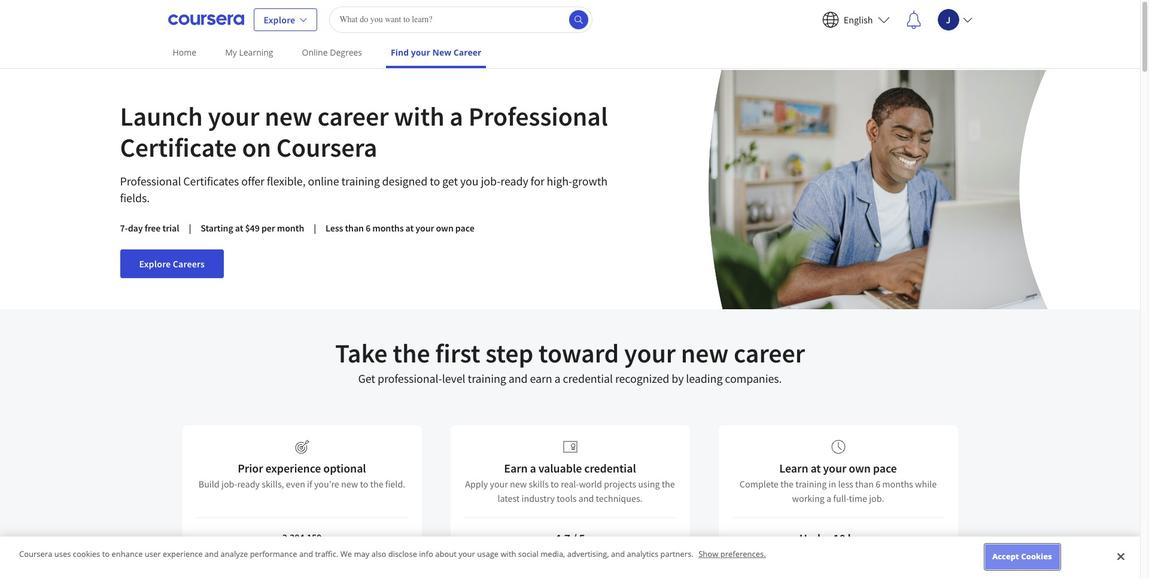 Task type: locate. For each thing, give the bounding box(es) containing it.
by
[[672, 371, 684, 386], [557, 551, 567, 563]]

1 horizontal spatial with
[[501, 549, 516, 560]]

entry- down 2,284,150
[[295, 546, 320, 558]]

certificate for launch
[[120, 131, 237, 164]]

first
[[435, 337, 480, 370]]

0 vertical spatial training
[[341, 174, 380, 189]]

to inside privacy alert dialog
[[102, 549, 110, 560]]

using
[[638, 478, 660, 490]]

credential
[[563, 371, 613, 386], [584, 461, 636, 476]]

0 horizontal spatial pace
[[455, 222, 474, 234]]

1 horizontal spatial explore
[[264, 13, 295, 25]]

0 horizontal spatial 6
[[366, 222, 371, 234]]

1 vertical spatial than
[[855, 478, 874, 490]]

launch
[[120, 100, 203, 133]]

1 vertical spatial ready
[[237, 478, 260, 490]]

level down media,
[[552, 566, 571, 578]]

1 horizontal spatial pace
[[873, 461, 897, 476]]

job- right build
[[221, 478, 237, 490]]

by right given
[[557, 551, 567, 563]]

experience inside privacy alert dialog
[[163, 549, 203, 560]]

world
[[579, 478, 602, 490]]

0 vertical spatial in
[[829, 478, 836, 490]]

7-day free trial | starting at $49 per month | less than 6 months at your own pace
[[120, 222, 474, 234]]

job-
[[481, 174, 500, 189], [221, 478, 237, 490]]

experience up even
[[265, 461, 321, 476]]

0 horizontal spatial months
[[372, 222, 404, 234]]

0 vertical spatial by
[[672, 371, 684, 386]]

1 vertical spatial entry-
[[528, 566, 552, 578]]

on
[[242, 131, 271, 164]]

with inside privacy alert dialog
[[501, 549, 516, 560]]

to
[[430, 174, 440, 189], [360, 478, 368, 490], [551, 478, 559, 490], [102, 549, 110, 560]]

level up fields¹
[[320, 546, 338, 558]]

level
[[442, 371, 465, 386], [320, 546, 338, 558], [552, 566, 571, 578]]

1 horizontal spatial career
[[734, 337, 805, 370]]

free
[[145, 222, 161, 234]]

to right cookies
[[102, 549, 110, 560]]

enrolled
[[471, 566, 505, 578]]

professional inside 2,284,150 job openings across entry-level professional certificate fields¹
[[340, 546, 390, 558]]

training
[[341, 174, 380, 189], [468, 371, 506, 386], [795, 478, 827, 490]]

training up working
[[795, 478, 827, 490]]

optional
[[323, 461, 366, 476]]

your inside take the first step toward your new career get professional-level training and earn a credential recognized by leading companies.
[[624, 337, 676, 370]]

to inside earn a valuable credential apply your new skills to real-world projects using the latest industry tools and techniques.
[[551, 478, 559, 490]]

the down 'learn'
[[780, 478, 794, 490]]

0 horizontal spatial certificate
[[120, 131, 237, 164]]

my
[[225, 47, 237, 58]]

0 horizontal spatial own
[[436, 222, 453, 234]]

job- inside 'prior experience optional build job-ready skills, even if you're new to the field.'
[[221, 478, 237, 490]]

accept cookies
[[992, 551, 1052, 562]]

credential up the projects
[[584, 461, 636, 476]]

0 vertical spatial entry-
[[295, 546, 320, 558]]

and left analyze
[[205, 549, 219, 560]]

ready down prior
[[237, 478, 260, 490]]

the up professional-
[[393, 337, 430, 370]]

a inside take the first step toward your new career get professional-level training and earn a credential recognized by leading companies.
[[554, 371, 560, 386]]

0 horizontal spatial explore
[[139, 258, 171, 270]]

certificate inside launch your new career with a professional certificate on coursera
[[120, 131, 237, 164]]

None search field
[[329, 6, 593, 33]]

1 vertical spatial months
[[882, 478, 913, 490]]

even
[[286, 478, 305, 490]]

0 horizontal spatial job-
[[221, 478, 237, 490]]

english
[[844, 13, 873, 25]]

explore inside dropdown button
[[264, 13, 295, 25]]

0 vertical spatial ready
[[500, 174, 528, 189]]

with
[[394, 100, 444, 133], [501, 549, 516, 560]]

enhance
[[112, 549, 143, 560]]

ready inside 'prior experience optional build job-ready skills, even if you're new to the field.'
[[237, 478, 260, 490]]

coursera
[[276, 131, 377, 164], [19, 549, 52, 560]]

1 horizontal spatial experience
[[265, 461, 321, 476]]

growth
[[572, 174, 607, 189]]

at left $49
[[235, 222, 243, 234]]

professional inside launch your new career with a professional certificate on coursera
[[468, 100, 608, 133]]

2 vertical spatial level
[[552, 566, 571, 578]]

to left get
[[430, 174, 440, 189]]

find your new career link
[[386, 39, 486, 68]]

6 down professional certificates offer flexible, online training designed to get you job-ready for high-growth fields.
[[366, 222, 371, 234]]

in left an
[[506, 566, 514, 578]]

offer
[[241, 174, 264, 189]]

to inside 'prior experience optional build job-ready skills, even if you're new to the field.'
[[360, 478, 368, 490]]

and left earn
[[509, 371, 528, 386]]

user
[[145, 549, 161, 560]]

online
[[308, 174, 339, 189]]

1 horizontal spatial level
[[442, 371, 465, 386]]

0 horizontal spatial career
[[317, 100, 389, 133]]

0 horizontal spatial training
[[341, 174, 380, 189]]

0 horizontal spatial than
[[345, 222, 364, 234]]

explore careers link
[[120, 250, 224, 278]]

usage
[[477, 549, 499, 560]]

new
[[432, 47, 451, 58]]

openings
[[229, 546, 266, 558]]

explore up 'learning'
[[264, 13, 295, 25]]

certificate²
[[624, 566, 669, 578]]

2 horizontal spatial at
[[811, 461, 821, 476]]

1 horizontal spatial by
[[672, 371, 684, 386]]

0 vertical spatial explore
[[264, 13, 295, 25]]

1 vertical spatial in
[[506, 566, 514, 578]]

in left less
[[829, 478, 836, 490]]

to down optional
[[360, 478, 368, 490]]

6 up job.
[[876, 478, 880, 490]]

0 horizontal spatial in
[[506, 566, 514, 578]]

1 vertical spatial pace
[[873, 461, 897, 476]]

2 horizontal spatial level
[[552, 566, 571, 578]]

entry- down given
[[528, 566, 552, 578]]

1 horizontal spatial ready
[[500, 174, 528, 189]]

the right the 'using'
[[662, 478, 675, 490]]

What do you want to learn? text field
[[329, 6, 593, 33]]

0 horizontal spatial with
[[394, 100, 444, 133]]

your
[[411, 47, 430, 58], [208, 100, 259, 133], [415, 222, 434, 234], [624, 337, 676, 370], [823, 461, 846, 476], [490, 478, 508, 490], [459, 549, 475, 560]]

1 vertical spatial by
[[557, 551, 567, 563]]

$49
[[245, 222, 260, 234]]

0 horizontal spatial experience
[[163, 549, 203, 560]]

designed
[[382, 174, 427, 189]]

0 vertical spatial career
[[317, 100, 389, 133]]

coursera left uses
[[19, 549, 52, 560]]

complete
[[740, 478, 778, 490]]

months down professional certificates offer flexible, online training designed to get you job-ready for high-growth fields.
[[372, 222, 404, 234]]

6
[[366, 222, 371, 234], [876, 478, 880, 490]]

0 vertical spatial experience
[[265, 461, 321, 476]]

6 inside learn at your own pace complete the training in less than 6 months while working a full-time job.
[[876, 478, 880, 490]]

2 horizontal spatial training
[[795, 478, 827, 490]]

1 horizontal spatial in
[[829, 478, 836, 490]]

1 vertical spatial experience
[[163, 549, 203, 560]]

10
[[833, 531, 845, 546]]

1 horizontal spatial 6
[[876, 478, 880, 490]]

experience
[[265, 461, 321, 476], [163, 549, 203, 560]]

0 horizontal spatial entry-
[[295, 546, 320, 558]]

certificate inside 2,284,150 job openings across entry-level professional certificate fields¹
[[268, 560, 309, 572]]

also
[[371, 549, 386, 560]]

new inside launch your new career with a professional certificate on coursera
[[265, 100, 312, 133]]

2 vertical spatial training
[[795, 478, 827, 490]]

skills,
[[262, 478, 284, 490]]

training inside learn at your own pace complete the training in less than 6 months while working a full-time job.
[[795, 478, 827, 490]]

privacy alert dialog
[[0, 537, 1140, 579]]

pace inside learn at your own pace complete the training in less than 6 months while working a full-time job.
[[873, 461, 897, 476]]

own up less
[[849, 461, 871, 476]]

0 vertical spatial coursera
[[276, 131, 377, 164]]

fields¹
[[311, 560, 336, 572]]

professional inside 4.7 / 5 average rating given by 200,000+ global learners enrolled in an entry-level professional certificate²
[[573, 566, 622, 578]]

earn
[[530, 371, 552, 386]]

under 10 hours
[[799, 531, 877, 546]]

0 vertical spatial with
[[394, 100, 444, 133]]

job- inside professional certificates offer flexible, online training designed to get you job-ready for high-growth fields.
[[481, 174, 500, 189]]

disclose
[[388, 549, 417, 560]]

get
[[442, 174, 458, 189]]

1 vertical spatial 6
[[876, 478, 880, 490]]

explore left 'careers'
[[139, 258, 171, 270]]

degrees
[[330, 47, 362, 58]]

own down get
[[436, 222, 453, 234]]

by inside take the first step toward your new career get professional-level training and earn a credential recognized by leading companies.
[[672, 371, 684, 386]]

level inside 4.7 / 5 average rating given by 200,000+ global learners enrolled in an entry-level professional certificate²
[[552, 566, 571, 578]]

under
[[799, 531, 831, 546]]

2,284,150 job openings across entry-level professional certificate fields¹
[[214, 531, 390, 572]]

find
[[391, 47, 409, 58]]

valuable
[[538, 461, 582, 476]]

experience right user
[[163, 549, 203, 560]]

0 vertical spatial level
[[442, 371, 465, 386]]

and
[[509, 371, 528, 386], [578, 493, 594, 504], [205, 549, 219, 560], [299, 549, 313, 560], [611, 549, 625, 560]]

0 horizontal spatial coursera
[[19, 549, 52, 560]]

time
[[849, 493, 867, 504]]

your inside privacy alert dialog
[[459, 549, 475, 560]]

explore careers
[[139, 258, 205, 270]]

1 vertical spatial own
[[849, 461, 871, 476]]

months up job.
[[882, 478, 913, 490]]

new inside take the first step toward your new career get professional-level training and earn a credential recognized by leading companies.
[[681, 337, 729, 370]]

0 vertical spatial certificate
[[120, 131, 237, 164]]

trial | starting
[[162, 222, 233, 234]]

months inside learn at your own pace complete the training in less than 6 months while working a full-time job.
[[882, 478, 913, 490]]

find your new career
[[391, 47, 481, 58]]

own
[[436, 222, 453, 234], [849, 461, 871, 476]]

than
[[345, 222, 364, 234], [855, 478, 874, 490]]

1 horizontal spatial own
[[849, 461, 871, 476]]

learners
[[633, 551, 665, 563]]

0 horizontal spatial by
[[557, 551, 567, 563]]

coursera inside launch your new career with a professional certificate on coursera
[[276, 131, 377, 164]]

the inside 'prior experience optional build job-ready skills, even if you're new to the field.'
[[370, 478, 383, 490]]

5
[[579, 531, 585, 546]]

1 horizontal spatial training
[[468, 371, 506, 386]]

by left leading
[[672, 371, 684, 386]]

1 horizontal spatial than
[[855, 478, 874, 490]]

advertising,
[[567, 549, 609, 560]]

fields.
[[120, 190, 150, 205]]

ready left for
[[500, 174, 528, 189]]

0 horizontal spatial ready
[[237, 478, 260, 490]]

coursera up online
[[276, 131, 377, 164]]

1 vertical spatial with
[[501, 549, 516, 560]]

a inside learn at your own pace complete the training in less than 6 months while working a full-time job.
[[826, 493, 831, 504]]

new inside earn a valuable credential apply your new skills to real-world projects using the latest industry tools and techniques.
[[510, 478, 527, 490]]

1 horizontal spatial months
[[882, 478, 913, 490]]

earn a valuable credential apply your new skills to real-world projects using the latest industry tools and techniques.
[[465, 461, 675, 504]]

hours
[[848, 531, 877, 546]]

certificate down across
[[268, 560, 309, 572]]

0 horizontal spatial level
[[320, 546, 338, 558]]

job- right "you"
[[481, 174, 500, 189]]

learn
[[779, 461, 808, 476]]

1 vertical spatial certificate
[[268, 560, 309, 572]]

take
[[335, 337, 388, 370]]

at right 'learn'
[[811, 461, 821, 476]]

in
[[829, 478, 836, 490], [506, 566, 514, 578]]

level inside take the first step toward your new career get professional-level training and earn a credential recognized by leading companies.
[[442, 371, 465, 386]]

own inside learn at your own pace complete the training in less than 6 months while working a full-time job.
[[849, 461, 871, 476]]

1 vertical spatial coursera
[[19, 549, 52, 560]]

pace
[[455, 222, 474, 234], [873, 461, 897, 476]]

1 horizontal spatial coursera
[[276, 131, 377, 164]]

1 vertical spatial job-
[[221, 478, 237, 490]]

1 horizontal spatial job-
[[481, 174, 500, 189]]

social
[[518, 549, 539, 560]]

professional
[[468, 100, 608, 133], [120, 174, 181, 189], [340, 546, 390, 558], [573, 566, 622, 578]]

1 vertical spatial career
[[734, 337, 805, 370]]

certificate up certificates
[[120, 131, 237, 164]]

1 horizontal spatial certificate
[[268, 560, 309, 572]]

0 vertical spatial than
[[345, 222, 364, 234]]

than down professional certificates offer flexible, online training designed to get you job-ready for high-growth fields.
[[345, 222, 364, 234]]

training right online
[[341, 174, 380, 189]]

0 vertical spatial credential
[[563, 371, 613, 386]]

full-
[[833, 493, 849, 504]]

1 vertical spatial training
[[468, 371, 506, 386]]

explore for explore
[[264, 13, 295, 25]]

with inside launch your new career with a professional certificate on coursera
[[394, 100, 444, 133]]

at
[[235, 222, 243, 234], [406, 222, 414, 234], [811, 461, 821, 476]]

level down first
[[442, 371, 465, 386]]

you
[[460, 174, 479, 189]]

pace up job.
[[873, 461, 897, 476]]

and down the world
[[578, 493, 594, 504]]

than up the time
[[855, 478, 874, 490]]

1 vertical spatial level
[[320, 546, 338, 558]]

online
[[302, 47, 328, 58]]

show preferences. link
[[699, 549, 766, 560]]

to left real-
[[551, 478, 559, 490]]

the left field. in the bottom left of the page
[[370, 478, 383, 490]]

1 vertical spatial credential
[[584, 461, 636, 476]]

by inside 4.7 / 5 average rating given by 200,000+ global learners enrolled in an entry-level professional certificate²
[[557, 551, 567, 563]]

you're
[[314, 478, 339, 490]]

credential down "toward"
[[563, 371, 613, 386]]

ready inside professional certificates offer flexible, online training designed to get you job-ready for high-growth fields.
[[500, 174, 528, 189]]

pace down "you"
[[455, 222, 474, 234]]

cookies
[[73, 549, 100, 560]]

0 vertical spatial months
[[372, 222, 404, 234]]

training down step
[[468, 371, 506, 386]]

0 vertical spatial job-
[[481, 174, 500, 189]]

1 horizontal spatial entry-
[[528, 566, 552, 578]]

1 vertical spatial explore
[[139, 258, 171, 270]]

job.
[[869, 493, 884, 504]]

at down the 'designed'
[[406, 222, 414, 234]]



Task type: vqa. For each thing, say whether or not it's contained in the screenshot.
advertising,
yes



Task type: describe. For each thing, give the bounding box(es) containing it.
show
[[699, 549, 718, 560]]

the inside learn at your own pace complete the training in less than 6 months while working a full-time job.
[[780, 478, 794, 490]]

entry- inside 2,284,150 job openings across entry-level professional certificate fields¹
[[295, 546, 320, 558]]

professional-
[[378, 371, 442, 386]]

0 vertical spatial 6
[[366, 222, 371, 234]]

certificate for 2,284,150
[[268, 560, 309, 572]]

and down 2,284,150
[[299, 549, 313, 560]]

prior
[[238, 461, 263, 476]]

career inside take the first step toward your new career get professional-level training and earn a credential recognized by leading companies.
[[734, 337, 805, 370]]

global
[[606, 551, 631, 563]]

accept
[[992, 551, 1019, 562]]

professional inside professional certificates offer flexible, online training designed to get you job-ready for high-growth fields.
[[120, 174, 181, 189]]

my learning link
[[220, 39, 278, 66]]

recognized
[[615, 371, 669, 386]]

and inside take the first step toward your new career get professional-level training and earn a credential recognized by leading companies.
[[509, 371, 528, 386]]

may
[[354, 549, 369, 560]]

projects
[[604, 478, 636, 490]]

credential inside earn a valuable credential apply your new skills to real-world projects using the latest industry tools and techniques.
[[584, 461, 636, 476]]

media,
[[541, 549, 565, 560]]

my learning
[[225, 47, 273, 58]]

uses
[[54, 549, 71, 560]]

/
[[573, 531, 577, 546]]

get
[[358, 371, 375, 386]]

learning
[[239, 47, 273, 58]]

training inside take the first step toward your new career get professional-level training and earn a credential recognized by leading companies.
[[468, 371, 506, 386]]

latest
[[498, 493, 520, 504]]

level inside 2,284,150 job openings across entry-level professional certificate fields¹
[[320, 546, 338, 558]]

field.
[[385, 478, 405, 490]]

training inside professional certificates offer flexible, online training designed to get you job-ready for high-growth fields.
[[341, 174, 380, 189]]

across
[[268, 546, 293, 558]]

working
[[792, 493, 825, 504]]

we
[[340, 549, 352, 560]]

certificates
[[183, 174, 239, 189]]

about
[[435, 549, 457, 560]]

skills
[[529, 478, 549, 490]]

0 vertical spatial own
[[436, 222, 453, 234]]

and inside earn a valuable credential apply your new skills to real-world projects using the latest industry tools and techniques.
[[578, 493, 594, 504]]

200,000+
[[568, 551, 604, 563]]

home
[[173, 47, 196, 58]]

and left analytics
[[611, 549, 625, 560]]

build
[[199, 478, 219, 490]]

learn at your own pace complete the training in less than 6 months while working a full-time job.
[[740, 461, 937, 504]]

while
[[915, 478, 937, 490]]

job
[[214, 546, 227, 558]]

less
[[838, 478, 853, 490]]

the inside take the first step toward your new career get professional-level training and earn a credential recognized by leading companies.
[[393, 337, 430, 370]]

a inside earn a valuable credential apply your new skills to real-world projects using the latest industry tools and techniques.
[[530, 461, 536, 476]]

for
[[531, 174, 544, 189]]

techniques.
[[596, 493, 642, 504]]

at inside learn at your own pace complete the training in less than 6 months while working a full-time job.
[[811, 461, 821, 476]]

preferences.
[[720, 549, 766, 560]]

accept cookies button
[[985, 545, 1060, 570]]

high-
[[547, 174, 572, 189]]

real-
[[561, 478, 579, 490]]

cookies
[[1021, 551, 1052, 562]]

month | less
[[277, 222, 343, 234]]

j
[[946, 13, 951, 25]]

coursera inside privacy alert dialog
[[19, 549, 52, 560]]

in inside 4.7 / 5 average rating given by 200,000+ global learners enrolled in an entry-level professional certificate²
[[506, 566, 514, 578]]

launch your new career with a professional certificate on coursera
[[120, 100, 608, 164]]

experience inside 'prior experience optional build job-ready skills, even if you're new to the field.'
[[265, 461, 321, 476]]

flexible,
[[267, 174, 306, 189]]

7-
[[120, 222, 128, 234]]

day
[[128, 222, 143, 234]]

an
[[516, 566, 526, 578]]

careers
[[173, 258, 205, 270]]

credential inside take the first step toward your new career get professional-level training and earn a credential recognized by leading companies.
[[563, 371, 613, 386]]

entry- inside 4.7 / 5 average rating given by 200,000+ global learners enrolled in an entry-level professional certificate²
[[528, 566, 552, 578]]

career
[[453, 47, 481, 58]]

your inside learn at your own pace complete the training in less than 6 months while working a full-time job.
[[823, 461, 846, 476]]

4.7 / 5 average rating given by 200,000+ global learners enrolled in an entry-level professional certificate²
[[471, 531, 669, 578]]

info
[[419, 549, 433, 560]]

your inside earn a valuable credential apply your new skills to real-world projects using the latest industry tools and techniques.
[[490, 478, 508, 490]]

the inside earn a valuable credential apply your new skills to real-world projects using the latest industry tools and techniques.
[[662, 478, 675, 490]]

career inside launch your new career with a professional certificate on coursera
[[317, 100, 389, 133]]

english button
[[815, 4, 897, 35]]

0 vertical spatial pace
[[455, 222, 474, 234]]

your inside launch your new career with a professional certificate on coursera
[[208, 100, 259, 133]]

analytics
[[627, 549, 658, 560]]

to inside professional certificates offer flexible, online training designed to get you job-ready for high-growth fields.
[[430, 174, 440, 189]]

given
[[533, 551, 555, 563]]

than inside learn at your own pace complete the training in less than 6 months while working a full-time job.
[[855, 478, 874, 490]]

explore button
[[253, 8, 317, 31]]

home link
[[168, 39, 201, 66]]

0 horizontal spatial at
[[235, 222, 243, 234]]

industry
[[522, 493, 555, 504]]

online degrees
[[302, 47, 362, 58]]

take the first step toward your new career get professional-level training and earn a credential recognized by leading companies.
[[335, 337, 805, 386]]

a inside launch your new career with a professional certificate on coursera
[[450, 100, 463, 133]]

professional certificates offer flexible, online training designed to get you job-ready for high-growth fields.
[[120, 174, 607, 205]]

step
[[485, 337, 533, 370]]

earn
[[504, 461, 528, 476]]

companies.
[[725, 371, 782, 386]]

in inside learn at your own pace complete the training in less than 6 months while working a full-time job.
[[829, 478, 836, 490]]

rating
[[508, 551, 531, 563]]

coursera uses cookies to enhance user experience and analyze performance and traffic. we may also disclose info about your usage with social media, advertising, and analytics partners. show preferences.
[[19, 549, 766, 560]]

explore for explore careers
[[139, 258, 171, 270]]

apply
[[465, 478, 488, 490]]

1 horizontal spatial at
[[406, 222, 414, 234]]

tools
[[557, 493, 577, 504]]

coursera image
[[168, 10, 244, 29]]

4.7
[[555, 531, 570, 546]]

help center image
[[1109, 548, 1123, 563]]

leading
[[686, 371, 723, 386]]

new inside 'prior experience optional build job-ready skills, even if you're new to the field.'
[[341, 478, 358, 490]]

prior experience optional build job-ready skills, even if you're new to the field.
[[199, 461, 405, 490]]



